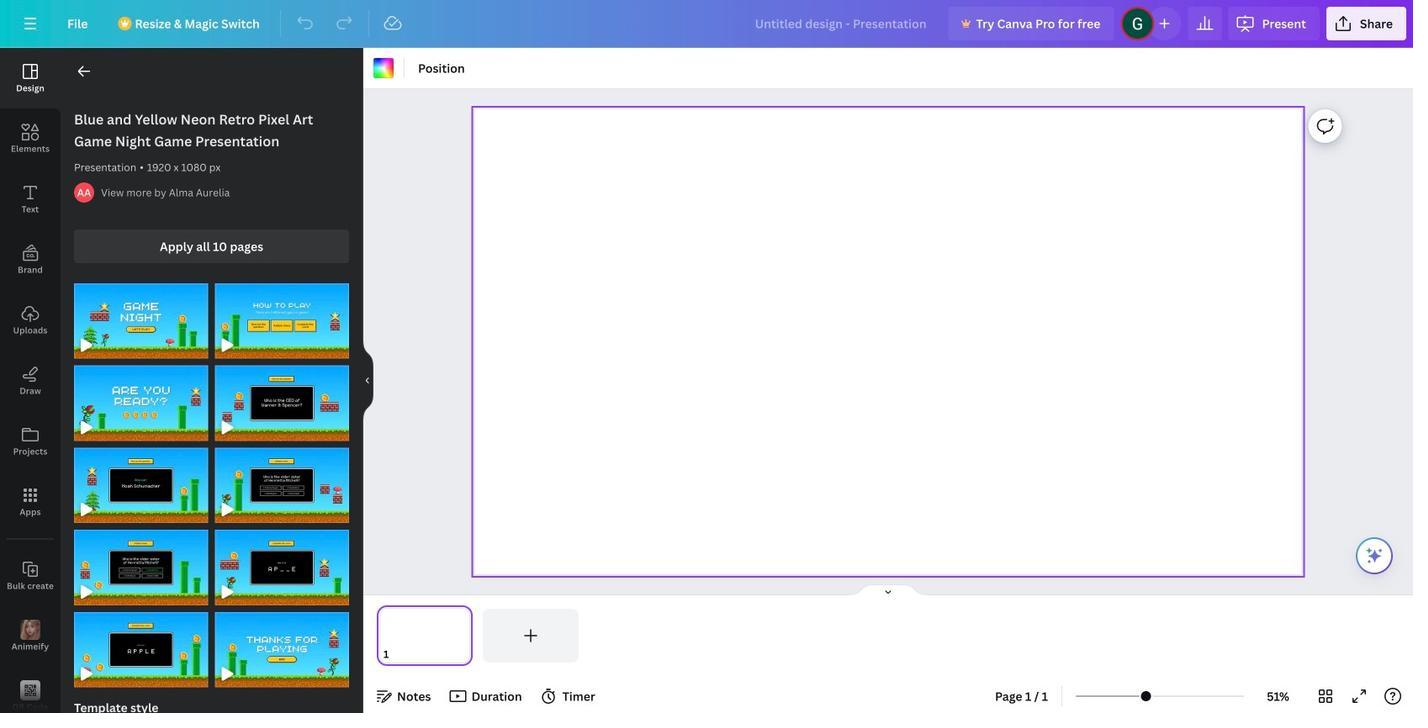 Task type: describe. For each thing, give the bounding box(es) containing it.
alma aurelia image
[[74, 183, 94, 203]]

Page title text field
[[396, 646, 403, 663]]

canva assistant image
[[1365, 546, 1385, 566]]

main menu bar
[[0, 0, 1413, 48]]

hide pages image
[[848, 584, 929, 597]]

alma aurelia element
[[74, 183, 94, 203]]

#ffffff image
[[374, 58, 394, 78]]

Zoom button
[[1251, 683, 1306, 710]]

page 1 image
[[377, 609, 473, 663]]



Task type: locate. For each thing, give the bounding box(es) containing it.
blue and yellow neon retro pixel art game night game presentation element
[[74, 284, 208, 359], [215, 284, 349, 359], [74, 366, 208, 441], [215, 366, 349, 441], [74, 448, 208, 523], [215, 448, 349, 523], [74, 530, 208, 606], [215, 530, 349, 606], [74, 612, 208, 688], [215, 612, 349, 688]]

Design title text field
[[742, 7, 942, 40]]

hide image
[[363, 340, 374, 421]]

side panel tab list
[[0, 48, 61, 713]]



Task type: vqa. For each thing, say whether or not it's contained in the screenshot.
1st trimming, start edge slider from left
no



